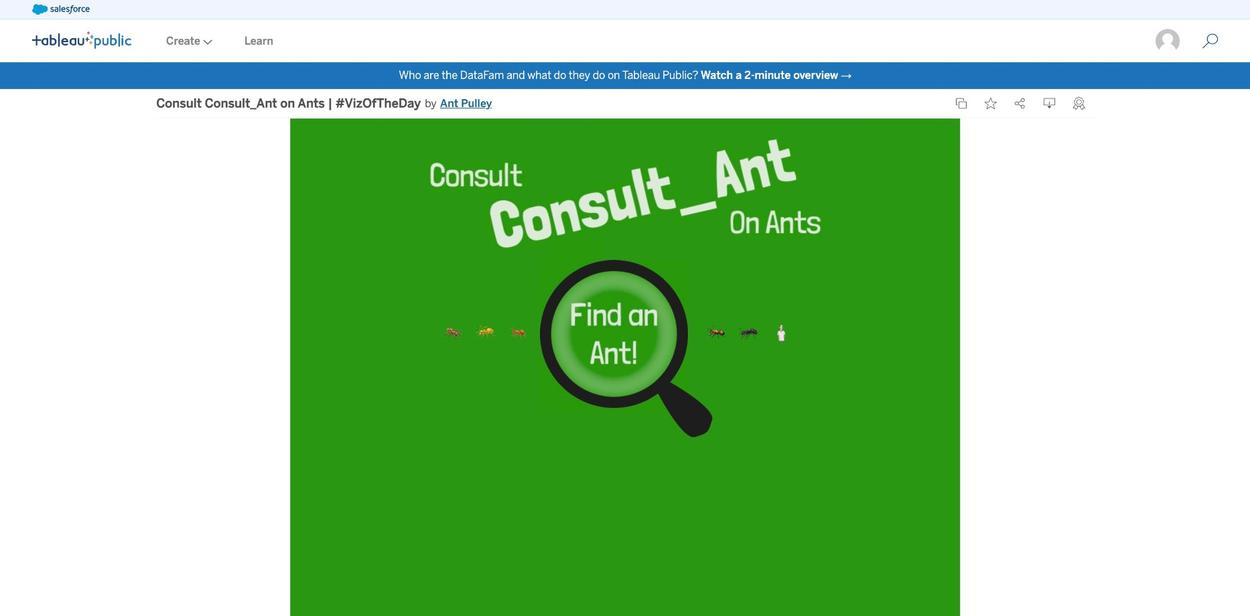 Task type: describe. For each thing, give the bounding box(es) containing it.
favorite button image
[[985, 98, 997, 110]]

go to search image
[[1187, 33, 1235, 49]]

salesforce logo image
[[32, 4, 90, 15]]

gary.orlando image
[[1155, 28, 1182, 54]]

make a copy image
[[956, 98, 968, 110]]

create image
[[200, 39, 212, 45]]



Task type: locate. For each thing, give the bounding box(es) containing it.
logo image
[[32, 31, 131, 49]]

nominate for viz of the day image
[[1074, 97, 1086, 110]]



Task type: vqa. For each thing, say whether or not it's contained in the screenshot.
Salesforce Logo at the left of page
yes



